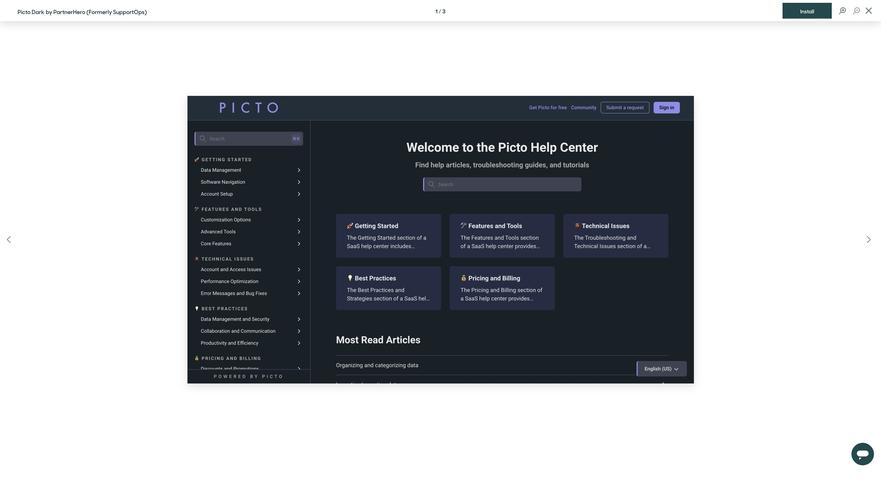 Task type: locate. For each thing, give the bounding box(es) containing it.
1 horizontal spatial used
[[383, 322, 395, 329]]

partnerhero
[[53, 8, 85, 15]]

license down the standard license
[[544, 357, 562, 364]]

0
[[574, 348, 577, 355]]

0 horizontal spatial used
[[287, 131, 303, 141]]

author
[[517, 311, 540, 318]]

0 horizontal spatial to
[[305, 131, 311, 141]]

3 right "show"
[[511, 263, 514, 270]]

picto dark is a lightweight zendesk theme that can be used to design beautiful customer and employee experiences.
[[249, 121, 383, 151], [249, 322, 478, 338]]

1 horizontal spatial $
[[573, 357, 576, 364]]

0 horizontal spatial theme
[[288, 301, 312, 314]]

contact us
[[517, 383, 545, 390]]

global-navigation-secondary element
[[249, 0, 632, 10]]

: down ": $ 0" at the bottom
[[570, 357, 571, 364]]

supportops)
[[113, 8, 147, 15]]

1 vertical spatial $
[[573, 357, 576, 364]]

1 vertical spatial theme
[[288, 301, 312, 314]]

: $ 0
[[566, 348, 577, 355]]

us
[[538, 383, 545, 390]]

1 horizontal spatial :
[[570, 357, 571, 364]]

$ for 0
[[569, 348, 573, 355]]

guide
[[270, 188, 282, 193]]

1 vertical spatial customer
[[444, 322, 467, 329]]

0 vertical spatial theme
[[362, 121, 383, 131]]

1 horizontal spatial that
[[354, 322, 364, 329]]

developer
[[517, 357, 543, 364]]

0 vertical spatial be
[[278, 131, 286, 141]]

1 vertical spatial employee
[[249, 331, 274, 338]]

$
[[569, 348, 573, 355], [573, 357, 576, 364]]

1 vertical spatial design
[[403, 322, 420, 329]]

0 vertical spatial :
[[566, 348, 568, 355]]

*requires guide professional or above
[[249, 188, 326, 193]]

0 vertical spatial used
[[287, 131, 303, 141]]

0 vertical spatial customer
[[249, 141, 280, 151]]

image image
[[187, 96, 694, 384]]

0 horizontal spatial that
[[249, 131, 263, 141]]

1 vertical spatial experiences.
[[275, 331, 307, 338]]

0 horizontal spatial experiences.
[[275, 331, 307, 338]]

3 right the /
[[442, 8, 446, 15]]

0 horizontal spatial beautiful
[[335, 131, 364, 141]]

0 horizontal spatial :
[[566, 348, 568, 355]]

0 horizontal spatial design
[[313, 131, 334, 141]]

beautiful
[[335, 131, 364, 141], [421, 322, 443, 329]]

0 vertical spatial experiences.
[[329, 141, 370, 151]]

a
[[290, 121, 294, 131], [281, 322, 284, 329]]

3
[[442, 8, 446, 15], [511, 263, 514, 270]]

1 vertical spatial can
[[365, 322, 374, 329]]

used
[[287, 131, 303, 141], [383, 322, 395, 329]]

experiences.
[[329, 141, 370, 151], [275, 331, 307, 338]]

1 vertical spatial picto dark is a lightweight zendesk theme that can be used to design beautiful customer and employee experiences.
[[249, 322, 478, 338]]

lightweight
[[296, 121, 331, 131], [286, 322, 313, 329]]

0 vertical spatial a
[[290, 121, 294, 131]]

is down the the
[[276, 322, 280, 329]]

partners
[[382, 21, 405, 29]]

1 horizontal spatial 3
[[511, 263, 514, 270]]

support
[[517, 371, 543, 379]]

the
[[274, 301, 286, 314]]

license up developer license
[[541, 348, 558, 355]]

picto
[[18, 8, 31, 15], [249, 79, 287, 103], [249, 121, 265, 131], [249, 322, 261, 329]]

1 vertical spatial and
[[469, 322, 478, 329]]

or
[[308, 188, 313, 193]]

license
[[541, 348, 558, 355], [544, 357, 562, 364]]

1 vertical spatial used
[[383, 322, 395, 329]]

is down picto dark
[[284, 121, 289, 131]]

0 vertical spatial 3
[[442, 8, 446, 15]]

0 vertical spatial picto dark is a lightweight zendesk theme that can be used to design beautiful customer and employee experiences.
[[249, 121, 383, 151]]

0 horizontal spatial be
[[278, 131, 286, 141]]

1 vertical spatial :
[[570, 357, 571, 364]]

1 vertical spatial be
[[376, 322, 382, 329]]

customer
[[249, 141, 280, 151], [444, 322, 467, 329]]

0 horizontal spatial $
[[569, 348, 573, 355]]

is
[[284, 121, 289, 131], [276, 322, 280, 329]]

to
[[305, 131, 311, 141], [397, 322, 402, 329]]

0 vertical spatial license
[[541, 348, 558, 355]]

0 horizontal spatial 3
[[442, 8, 446, 15]]

1 vertical spatial license
[[544, 357, 562, 364]]

$ left 0
[[569, 348, 573, 355]]

: left 0
[[566, 348, 568, 355]]

1 horizontal spatial can
[[365, 322, 374, 329]]

0 horizontal spatial a
[[281, 322, 284, 329]]

theme
[[362, 121, 383, 131], [288, 301, 312, 314], [337, 322, 353, 329]]

employee
[[295, 141, 327, 151], [249, 331, 274, 338]]

0 vertical spatial to
[[305, 131, 311, 141]]

above
[[314, 188, 326, 193]]

0 vertical spatial $
[[569, 348, 573, 355]]

by
[[46, 8, 52, 15]]

license for standard license
[[541, 348, 558, 355]]

0 horizontal spatial and
[[282, 141, 294, 151]]

1 horizontal spatial is
[[284, 121, 289, 131]]

1 horizontal spatial theme
[[337, 322, 353, 329]]

and
[[282, 141, 294, 151], [469, 322, 478, 329]]

0 vertical spatial can
[[264, 131, 276, 141]]

about
[[249, 301, 272, 314]]

professional
[[283, 188, 307, 193]]

1 horizontal spatial beautiful
[[421, 322, 443, 329]]

: for : $ 0
[[566, 348, 568, 355]]

that
[[249, 131, 263, 141], [354, 322, 364, 329]]

1 horizontal spatial employee
[[295, 141, 327, 151]]

0 horizontal spatial is
[[276, 322, 280, 329]]

0 vertical spatial zendesk
[[333, 121, 360, 131]]

0 horizontal spatial customer
[[249, 141, 280, 151]]

$ left 99
[[573, 357, 576, 364]]

zendesk
[[333, 121, 360, 131], [314, 322, 336, 329]]

1 vertical spatial lightweight
[[286, 322, 313, 329]]

1 vertical spatial zendesk
[[314, 322, 336, 329]]

lightbox dialog
[[0, 0, 881, 480]]

0 vertical spatial that
[[249, 131, 263, 141]]

dark
[[32, 8, 44, 15], [290, 79, 326, 103], [267, 121, 282, 131], [263, 322, 275, 329]]

can
[[264, 131, 276, 141], [365, 322, 374, 329]]

:
[[566, 348, 568, 355], [570, 357, 571, 364]]

0 horizontal spatial employee
[[249, 331, 274, 338]]

themes
[[415, 21, 436, 29]]

1 horizontal spatial a
[[290, 121, 294, 131]]

0 vertical spatial beautiful
[[335, 131, 364, 141]]

1 horizontal spatial experiences.
[[329, 141, 370, 151]]

*requires
[[249, 188, 268, 193]]

be
[[278, 131, 286, 141], [376, 322, 382, 329]]

1 vertical spatial to
[[397, 322, 402, 329]]

design
[[313, 131, 334, 141], [403, 322, 420, 329]]

0 vertical spatial employee
[[295, 141, 327, 151]]

contact
[[517, 383, 537, 390]]

0 vertical spatial and
[[282, 141, 294, 151]]



Task type: describe. For each thing, give the bounding box(es) containing it.
developer license
[[517, 357, 562, 364]]

screenshots
[[516, 263, 550, 270]]

install button
[[783, 3, 832, 19]]

picto dark
[[249, 79, 326, 103]]

picto dark by partnerhero (formerly supportops)
[[18, 8, 147, 15]]

1 / 3
[[436, 8, 446, 15]]

apps link
[[355, 15, 368, 36]]

1 picto dark is a lightweight zendesk theme that can be used to design beautiful customer and employee experiences. from the top
[[249, 121, 383, 151]]

apps
[[355, 21, 368, 29]]

install
[[800, 7, 814, 15]]

1 vertical spatial beautiful
[[421, 322, 443, 329]]

1 horizontal spatial customer
[[444, 322, 467, 329]]

show 3 screenshots
[[493, 263, 550, 270]]

1 horizontal spatial to
[[397, 322, 402, 329]]

2 vertical spatial theme
[[337, 322, 353, 329]]

: $ 99
[[570, 357, 584, 364]]

/
[[439, 8, 441, 15]]

0 vertical spatial lightweight
[[296, 121, 331, 131]]

1 horizontal spatial and
[[469, 322, 478, 329]]

1
[[436, 8, 438, 15]]

99
[[578, 357, 584, 364]]

about the theme
[[249, 301, 312, 314]]

license for developer license
[[544, 357, 562, 364]]

contact us link
[[517, 382, 623, 390]]

standard
[[517, 348, 539, 355]]

0 vertical spatial is
[[284, 121, 289, 131]]

1 horizontal spatial be
[[376, 322, 382, 329]]

show
[[493, 263, 509, 270]]

1 vertical spatial a
[[281, 322, 284, 329]]

show 3 screenshots link
[[493, 263, 550, 270]]

1 vertical spatial 3
[[511, 263, 514, 270]]

1 vertical spatial is
[[276, 322, 280, 329]]

0 horizontal spatial can
[[264, 131, 276, 141]]

standard license
[[517, 348, 558, 355]]

: for : $ 99
[[570, 357, 571, 364]]

partners link
[[382, 15, 405, 36]]

picto inside lightbox dialog
[[18, 8, 31, 15]]

zendesk image
[[252, 23, 287, 30]]

1 vertical spatial that
[[354, 322, 364, 329]]

1 horizontal spatial design
[[403, 322, 420, 329]]

3 inside lightbox dialog
[[442, 8, 446, 15]]

2 picto dark is a lightweight zendesk theme that can be used to design beautiful customer and employee experiences. from the top
[[249, 322, 478, 338]]

(formerly
[[86, 8, 112, 15]]

$ for 99
[[573, 357, 576, 364]]

dark inside lightbox dialog
[[32, 8, 44, 15]]

2 horizontal spatial theme
[[362, 121, 383, 131]]

0 vertical spatial design
[[313, 131, 334, 141]]

themes link
[[415, 15, 436, 36]]



Task type: vqa. For each thing, say whether or not it's contained in the screenshot.
99's $
yes



